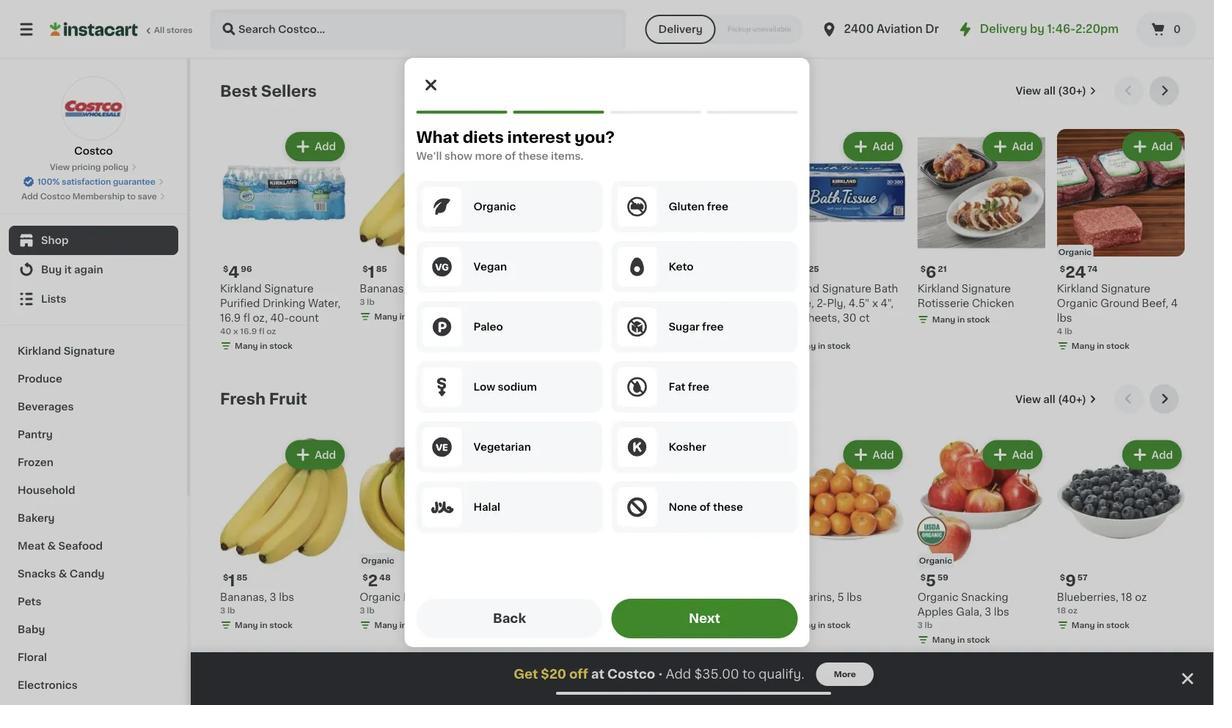 Task type: vqa. For each thing, say whether or not it's contained in the screenshot.
the bottommost View More link
no



Task type: locate. For each thing, give the bounding box(es) containing it.
64 oz
[[639, 327, 661, 335]]

kirkland up rotisserie on the top right of page
[[918, 284, 959, 294]]

view for fresh fruit
[[1016, 394, 1041, 405]]

1 vertical spatial 5
[[837, 593, 844, 603]]

& left candy
[[58, 569, 67, 580]]

pets link
[[9, 588, 178, 616]]

kirkland for drinking
[[220, 284, 262, 294]]

0 vertical spatial 16.9
[[220, 313, 241, 324]]

160
[[608, 299, 626, 309], [499, 328, 514, 336]]

more button
[[816, 663, 874, 687]]

1 horizontal spatial delivery
[[980, 24, 1027, 34]]

all stores
[[154, 26, 193, 34]]

2 down strawberries,
[[639, 607, 644, 615]]

main content containing best sellers
[[191, 59, 1214, 706]]

kirkland up "paper"
[[499, 284, 541, 294]]

oz
[[735, 299, 747, 309], [652, 327, 661, 335], [266, 328, 276, 336], [1135, 593, 1147, 603], [1068, 607, 1078, 615]]

1 vertical spatial x
[[233, 328, 238, 336]]

1 vertical spatial of
[[700, 503, 711, 513]]

beef,
[[1142, 299, 1169, 309]]

costco left •
[[607, 669, 655, 681]]

create-
[[499, 313, 539, 324]]

kirkland signature rotisserie chicken
[[918, 284, 1014, 309]]

1 horizontal spatial 2
[[639, 607, 644, 615]]

all inside popup button
[[1043, 394, 1056, 405]]

30 down 4.5"
[[843, 313, 857, 324]]

24 right vegan
[[507, 265, 528, 280]]

2 for 2 lb
[[709, 593, 715, 603]]

1 horizontal spatial costco
[[74, 146, 113, 156]]

1 horizontal spatial 2-
[[817, 299, 827, 309]]

6 left 21
[[926, 265, 937, 280]]

frozen link
[[9, 449, 178, 477]]

costco inside treatment tracker modal dialog
[[607, 669, 655, 681]]

100% satisfaction guarantee button
[[23, 173, 164, 188]]

0 horizontal spatial to
[[127, 193, 136, 201]]

5 down mandarins,
[[778, 607, 783, 615]]

64 right chunks,
[[719, 299, 733, 309]]

0 horizontal spatial chicken
[[690, 284, 732, 294]]

12
[[616, 313, 626, 324]]

0 vertical spatial bananas, 3 lbs 3 lb
[[360, 284, 434, 306]]

6 down the avocado
[[499, 622, 505, 630]]

0 horizontal spatial 4
[[228, 265, 239, 280]]

0 vertical spatial of
[[505, 151, 516, 161]]

2- right tissue,
[[817, 299, 827, 309]]

show
[[444, 151, 472, 161]]

5 inside product group
[[926, 573, 936, 589]]

costco
[[74, 146, 113, 156], [40, 193, 71, 201], [607, 669, 655, 681]]

organic up apples on the bottom right
[[918, 593, 959, 603]]

1 horizontal spatial 64
[[719, 299, 733, 309]]

to down guarantee
[[127, 193, 136, 201]]

view left (30+)
[[1016, 86, 1041, 96]]

0 horizontal spatial sheets,
[[574, 313, 613, 324]]

these down interest
[[518, 151, 548, 161]]

we'll
[[416, 151, 442, 161]]

free right the fat at bottom
[[688, 382, 709, 393]]

sheets, down ply,
[[802, 313, 840, 324]]

kirkland inside "kirkland signature organic ground beef, 4 lbs 4 lb"
[[1057, 284, 1099, 294]]

0 horizontal spatial &
[[47, 541, 56, 552]]

& right meat
[[47, 541, 56, 552]]

1 vertical spatial costco
[[40, 193, 71, 201]]

1 horizontal spatial bananas, 3 lbs 3 lb
[[360, 284, 434, 306]]

1
[[368, 265, 375, 280], [228, 573, 235, 589]]

signature up the produce link
[[64, 346, 115, 357]]

halal
[[474, 503, 500, 513]]

0 horizontal spatial fl
[[243, 313, 250, 324]]

0 horizontal spatial 5
[[778, 607, 783, 615]]

of right more
[[505, 151, 516, 161]]

$ 4 96
[[223, 265, 252, 280]]

bananas, 3 lbs 3 lb
[[360, 284, 434, 306], [220, 593, 294, 615]]

18
[[1121, 593, 1133, 603], [1057, 607, 1066, 615]]

2400 aviation dr button
[[821, 9, 939, 50]]

64
[[719, 299, 733, 309], [639, 327, 650, 335]]

lbs inside organic snacking apples gala, 3 lbs 3 lb
[[994, 607, 1009, 618]]

0 horizontal spatial 1
[[228, 573, 235, 589]]

apples
[[918, 607, 953, 618]]

free
[[707, 202, 728, 212], [702, 322, 724, 332], [688, 382, 709, 393]]

2400
[[844, 24, 874, 34]]

free right sugar
[[702, 322, 724, 332]]

1 vertical spatial view
[[50, 163, 70, 171]]

kirkland for ground
[[1057, 284, 1099, 294]]

organic snacking apples gala, 3 lbs 3 lb
[[918, 593, 1009, 630]]

1 vertical spatial 1
[[228, 573, 235, 589]]

signature
[[264, 284, 314, 294], [543, 284, 593, 294], [822, 284, 872, 294], [962, 284, 1011, 294], [1101, 284, 1151, 294], [64, 346, 115, 357]]

fl down the oz,
[[259, 328, 264, 336]]

view inside popup button
[[1016, 394, 1041, 405]]

sheets, down white, at the left top
[[574, 313, 613, 324]]

organic bananas, 3 lbs 3 lb
[[360, 593, 477, 615]]

2 up next
[[709, 593, 715, 603]]

kirkland up produce
[[18, 346, 61, 357]]

0 horizontal spatial 85
[[237, 574, 248, 582]]

0 vertical spatial item carousel region
[[220, 76, 1185, 373]]

lb inside "kirkland signature organic ground beef, 4 lbs 4 lb"
[[1065, 328, 1072, 336]]

1 horizontal spatial $ 1 85
[[363, 265, 387, 280]]

70
[[799, 574, 809, 582]]

24 for $ 24 74
[[1065, 265, 1086, 280]]

1 vertical spatial 4
[[1171, 299, 1178, 309]]

1 vertical spatial free
[[702, 322, 724, 332]]

sponsored badge image
[[639, 355, 683, 364]]

signature up ply,
[[822, 284, 872, 294]]

0 vertical spatial 160
[[608, 299, 626, 309]]

$ inside $ 4 96
[[223, 265, 228, 273]]

1 horizontal spatial 18
[[1121, 593, 1133, 603]]

30 down 380
[[778, 328, 789, 336]]

oz down blueberries,
[[1068, 607, 1078, 615]]

$ 1 85
[[363, 265, 387, 280], [223, 573, 248, 589]]

household link
[[9, 477, 178, 505]]

view
[[1016, 86, 1041, 96], [50, 163, 70, 171], [1016, 394, 1041, 405]]

0 horizontal spatial 64
[[639, 327, 650, 335]]

item carousel region
[[220, 76, 1185, 373], [220, 385, 1185, 667]]

1 vertical spatial 160
[[499, 328, 514, 336]]

oz down breast
[[652, 327, 661, 335]]

signature up rotisserie on the top right of page
[[962, 284, 1011, 294]]

main content
[[191, 59, 1214, 706]]

kirkland down $ 24 74
[[1057, 284, 1099, 294]]

2 all from the top
[[1043, 394, 1056, 405]]

kirkland for chicken
[[918, 284, 959, 294]]

30
[[843, 313, 857, 324], [778, 328, 789, 336]]

kirkland inside kirkland signature rotisserie chicken
[[918, 284, 959, 294]]

x inside kirkland signature purified drinking water, 16.9 fl oz, 40-count 40 x 16.9 fl oz
[[233, 328, 238, 336]]

pricing
[[72, 163, 101, 171]]

product group containing 2
[[360, 438, 487, 634]]

0 vertical spatial costco
[[74, 146, 113, 156]]

2- inside the $ 24 kirkland signature 2-ply paper towels, white, 160 create-a-size sheets, 12 ct
[[595, 284, 606, 294]]

kirkland inside kirkland signature link
[[18, 346, 61, 357]]

3
[[409, 284, 416, 294], [360, 298, 365, 306], [270, 593, 276, 603], [453, 593, 460, 603], [220, 607, 225, 615], [360, 607, 365, 615], [985, 607, 992, 618], [918, 622, 923, 630]]

0 vertical spatial 2-
[[595, 284, 606, 294]]

0 vertical spatial these
[[518, 151, 548, 161]]

2 sheets, from the left
[[802, 313, 840, 324]]

0 vertical spatial 5
[[926, 573, 936, 589]]

all inside popup button
[[1044, 86, 1056, 96]]

2- up white, at the left top
[[595, 284, 606, 294]]

signature up towels,
[[543, 284, 593, 294]]

0 horizontal spatial $ 1 85
[[223, 573, 248, 589]]

160 down ply
[[608, 299, 626, 309]]

74
[[1088, 265, 1098, 273]]

chicken right rotisserie on the top right of page
[[972, 299, 1014, 309]]

free right gluten
[[707, 202, 728, 212]]

fat free
[[669, 382, 709, 393]]

signature up ground
[[1101, 284, 1151, 294]]

kirkland up purified
[[220, 284, 262, 294]]

1 all from the top
[[1044, 86, 1056, 96]]

0 vertical spatial $ 1 85
[[363, 265, 387, 280]]

these right none
[[713, 503, 743, 513]]

4 inside product group
[[228, 265, 239, 280]]

size
[[551, 313, 572, 324]]

4 right the beef,
[[1171, 299, 1178, 309]]

2 vertical spatial free
[[688, 382, 709, 393]]

4
[[228, 265, 239, 280], [1171, 299, 1178, 309], [1057, 328, 1063, 336]]

0 vertical spatial x
[[872, 299, 878, 309]]

1 vertical spatial 2
[[709, 593, 715, 603]]

signature inside 'kirkland signature bath tissue, 2-ply, 4.5" x 4", 380 sheets, 30 ct 30 ct many in stock'
[[822, 284, 872, 294]]

0 vertical spatial 30
[[843, 313, 857, 324]]

1 vertical spatial all
[[1043, 394, 1056, 405]]

0 vertical spatial 85
[[376, 265, 387, 273]]

ply,
[[827, 299, 846, 309]]

all left (40+)
[[1043, 394, 1056, 405]]

paper
[[499, 299, 529, 309]]

1 horizontal spatial 85
[[376, 265, 387, 273]]

delivery button
[[645, 15, 716, 44]]

5 right mandarins,
[[837, 593, 844, 603]]

chicken up chunks,
[[690, 284, 732, 294]]

in inside 'kirkland signature bath tissue, 2-ply, 4.5" x 4", 380 sheets, 30 ct 30 ct many in stock'
[[818, 342, 826, 350]]

organic down $ 2 48 at the bottom left of page
[[360, 593, 401, 603]]

organic inside "kirkland signature organic ground beef, 4 lbs 4 lb"
[[1057, 299, 1098, 309]]

chunks,
[[675, 299, 716, 309]]

None search field
[[210, 9, 626, 50]]

0 horizontal spatial x
[[233, 328, 238, 336]]

all for 9
[[1043, 394, 1056, 405]]

x right 40
[[233, 328, 238, 336]]

1 horizontal spatial 160
[[608, 299, 626, 309]]

add button
[[287, 134, 343, 160], [426, 134, 483, 160], [566, 134, 622, 160], [845, 134, 901, 160], [984, 134, 1041, 160], [1124, 134, 1180, 160], [287, 442, 343, 469], [426, 442, 483, 469], [566, 442, 622, 469], [845, 442, 901, 469], [984, 442, 1041, 469], [1124, 442, 1180, 469]]

kirkland signature purified drinking water, 16.9 fl oz, 40-count 40 x 16.9 fl oz
[[220, 284, 340, 336]]

oz,
[[253, 313, 268, 324]]

0 horizontal spatial 2
[[368, 573, 378, 589]]

organic down more
[[474, 202, 516, 212]]

kirkland up tissue,
[[778, 284, 820, 294]]

2- for 24
[[595, 284, 606, 294]]

product group
[[220, 129, 348, 355], [360, 129, 487, 326], [499, 129, 627, 355], [639, 129, 766, 367], [778, 129, 906, 355], [918, 129, 1045, 329], [1057, 129, 1185, 355], [220, 438, 348, 634], [360, 438, 487, 634], [499, 438, 627, 649], [639, 438, 766, 634], [778, 438, 906, 634], [918, 438, 1045, 649], [1057, 438, 1185, 634]]

2- inside 'kirkland signature bath tissue, 2-ply, 4.5" x 4", 380 sheets, 30 ct 30 ct many in stock'
[[817, 299, 827, 309]]

lbs inside mandarins, 5 lbs 5 lb
[[847, 593, 862, 603]]

1 vertical spatial &
[[58, 569, 67, 580]]

1 horizontal spatial x
[[872, 299, 878, 309]]

in
[[399, 313, 407, 321], [957, 316, 965, 324], [678, 341, 686, 349], [260, 342, 267, 350], [818, 342, 826, 350], [1097, 342, 1105, 350], [260, 622, 267, 630], [399, 622, 407, 630], [818, 622, 826, 630], [678, 622, 686, 630], [1097, 622, 1105, 630], [539, 636, 546, 644], [957, 636, 965, 644]]

snacks & candy
[[18, 569, 105, 580]]

4.5"
[[849, 299, 870, 309]]

view inside popup button
[[1016, 86, 1041, 96]]

policy
[[103, 163, 128, 171]]

2 vertical spatial costco
[[607, 669, 655, 681]]

(40+)
[[1058, 394, 1087, 405]]

kirkland for tissue,
[[778, 284, 820, 294]]

chicken inside just bare chicken breast chunks, 64 oz
[[690, 284, 732, 294]]

sheets,
[[574, 313, 613, 324], [802, 313, 840, 324]]

0 vertical spatial &
[[47, 541, 56, 552]]

get
[[514, 669, 538, 681]]

product group containing 4
[[220, 129, 348, 355]]

organic inside add your shopping preferences element
[[474, 202, 516, 212]]

view for best sellers
[[1016, 86, 1041, 96]]

1 vertical spatial 2-
[[817, 299, 827, 309]]

1 item carousel region from the top
[[220, 76, 1185, 373]]

organic down $ 24 74
[[1057, 299, 1098, 309]]

4 down $ 24 74
[[1057, 328, 1063, 336]]

to inside treatment tracker modal dialog
[[743, 669, 756, 681]]

6 right variety,
[[617, 593, 623, 603]]

16.9 down the oz,
[[240, 328, 257, 336]]

1 24 from the left
[[507, 265, 528, 280]]

2 horizontal spatial costco
[[607, 669, 655, 681]]

signature inside kirkland signature purified drinking water, 16.9 fl oz, 40-count 40 x 16.9 fl oz
[[264, 284, 314, 294]]

all for 24
[[1044, 86, 1056, 96]]

just
[[639, 284, 661, 294]]

lb inside organic snacking apples gala, 3 lbs 3 lb
[[925, 622, 933, 630]]

view left (40+)
[[1016, 394, 1041, 405]]

1 horizontal spatial these
[[713, 503, 743, 513]]

40-
[[270, 313, 289, 324]]

1 horizontal spatial chicken
[[972, 299, 1014, 309]]

0 horizontal spatial 18
[[1057, 607, 1066, 615]]

to right $35.00
[[743, 669, 756, 681]]

0 vertical spatial 2
[[368, 573, 378, 589]]

signature for drinking
[[264, 284, 314, 294]]

lbs inside organic bananas, 3 lbs 3 lb
[[462, 593, 477, 603]]

kirkland signature bath tissue, 2-ply, 4.5" x 4", 380 sheets, 30 ct 30 ct many in stock
[[778, 284, 898, 350]]

4 left 96
[[228, 265, 239, 280]]

keto
[[669, 262, 694, 272]]

2 horizontal spatial 24
[[1065, 265, 1086, 280]]

2 vertical spatial 4
[[1057, 328, 1063, 336]]

signature inside the $ 24 kirkland signature 2-ply paper towels, white, 160 create-a-size sheets, 12 ct
[[543, 284, 593, 294]]

costco up view pricing policy link
[[74, 146, 113, 156]]

signature inside kirkland signature rotisserie chicken
[[962, 284, 1011, 294]]

2 left 48
[[368, 573, 378, 589]]

24 left 25
[[786, 265, 807, 280]]

3 24 from the left
[[1065, 265, 1086, 280]]

oz right chunks,
[[735, 299, 747, 309]]

0 vertical spatial free
[[707, 202, 728, 212]]

2 vertical spatial view
[[1016, 394, 1041, 405]]

organic inside organic bananas, 3 lbs 3 lb
[[360, 593, 401, 603]]

costco down 100% at top left
[[40, 193, 71, 201]]

stock
[[409, 313, 432, 321], [967, 316, 990, 324], [688, 341, 711, 349], [269, 342, 293, 350], [827, 342, 851, 350], [1106, 342, 1130, 350], [269, 622, 293, 630], [409, 622, 432, 630], [827, 622, 851, 630], [688, 622, 711, 630], [1106, 622, 1130, 630], [548, 636, 572, 644], [967, 636, 990, 644]]

free for gluten free
[[707, 202, 728, 212]]

fl left the oz,
[[243, 313, 250, 324]]

1 vertical spatial 6
[[617, 593, 623, 603]]

kirkland inside kirkland signature purified drinking water, 16.9 fl oz, 40-count 40 x 16.9 fl oz
[[220, 284, 262, 294]]

signature for ground
[[1101, 284, 1151, 294]]

1 horizontal spatial 24
[[786, 265, 807, 280]]

0 vertical spatial all
[[1044, 86, 1056, 96]]

kirkland
[[220, 284, 262, 294], [499, 284, 541, 294], [778, 284, 820, 294], [918, 284, 959, 294], [1057, 284, 1099, 294], [18, 346, 61, 357]]

96
[[241, 265, 252, 273]]

sheets, inside 'kirkland signature bath tissue, 2-ply, 4.5" x 4", 380 sheets, 30 ct 30 ct many in stock'
[[802, 313, 840, 324]]

2 horizontal spatial 2
[[709, 593, 715, 603]]

64 down breast
[[639, 327, 650, 335]]

add
[[315, 142, 336, 152], [454, 142, 476, 152], [594, 142, 615, 152], [873, 142, 894, 152], [1012, 142, 1034, 152], [1152, 142, 1173, 152], [21, 193, 38, 201], [315, 450, 336, 460], [454, 450, 476, 460], [594, 450, 615, 460], [873, 450, 894, 460], [1012, 450, 1034, 460], [1152, 450, 1173, 460], [666, 669, 691, 681]]

5 left 59
[[926, 573, 936, 589]]

kirkland inside 'kirkland signature bath tissue, 2-ply, 4.5" x 4", 380 sheets, 30 ct 30 ct many in stock'
[[778, 284, 820, 294]]

24 left 74
[[1065, 265, 1086, 280]]

signature up "drinking"
[[264, 284, 314, 294]]

oz down 40-
[[266, 328, 276, 336]]

candy
[[70, 569, 105, 580]]

product group containing 22
[[639, 129, 766, 367]]

organic up 59
[[919, 557, 952, 565]]

18 down blueberries,
[[1057, 607, 1066, 615]]

rotisserie
[[918, 299, 969, 309]]

signature for tissue,
[[822, 284, 872, 294]]

0 vertical spatial 64
[[719, 299, 733, 309]]

delivery for delivery by 1:46-2:20pm
[[980, 24, 1027, 34]]

100% satisfaction guarantee
[[37, 178, 155, 186]]

1 vertical spatial item carousel region
[[220, 385, 1185, 667]]

sugar free
[[669, 322, 724, 332]]

380
[[778, 313, 799, 324]]

delivery inside button
[[658, 24, 703, 34]]

interest
[[507, 129, 571, 145]]

oz right blueberries,
[[1135, 593, 1147, 603]]

free for sugar free
[[702, 322, 724, 332]]

0 vertical spatial view
[[1016, 86, 1041, 96]]

all left (30+)
[[1044, 86, 1056, 96]]

signature inside "kirkland signature organic ground beef, 4 lbs 4 lb"
[[1101, 284, 1151, 294]]

160 down "create-"
[[499, 328, 514, 336]]

2 item carousel region from the top
[[220, 385, 1185, 667]]

all
[[1044, 86, 1056, 96], [1043, 394, 1056, 405]]

1 sheets, from the left
[[574, 313, 613, 324]]

produce
[[18, 374, 62, 384]]

instacart logo image
[[50, 21, 138, 38]]

1 horizontal spatial &
[[58, 569, 67, 580]]

view up 100% at top left
[[50, 163, 70, 171]]

membership
[[72, 193, 125, 201]]

0 horizontal spatial of
[[505, 151, 516, 161]]

organic up 48
[[361, 557, 394, 565]]

organic
[[474, 202, 516, 212], [1059, 248, 1092, 257], [1057, 299, 1098, 309], [361, 557, 394, 565], [919, 557, 952, 565], [360, 593, 401, 603], [918, 593, 959, 603]]

0 horizontal spatial bananas, 3 lbs 3 lb
[[220, 593, 294, 615]]

0 horizontal spatial delivery
[[658, 24, 703, 34]]

2 24 from the left
[[786, 265, 807, 280]]

2 horizontal spatial 6
[[926, 265, 937, 280]]

treatment tracker modal dialog
[[191, 653, 1214, 706]]

24 inside the $ 24 kirkland signature 2-ply paper towels, white, 160 create-a-size sheets, 12 ct
[[507, 265, 528, 280]]

0 horizontal spatial 2-
[[595, 284, 606, 294]]

1 vertical spatial to
[[743, 669, 756, 681]]

18 right blueberries,
[[1121, 593, 1133, 603]]

1 vertical spatial chicken
[[972, 299, 1014, 309]]

diets
[[463, 129, 504, 145]]

0 vertical spatial 4
[[228, 265, 239, 280]]

get $20 off at costco • add $35.00 to qualify.
[[514, 669, 805, 681]]

0 horizontal spatial 24
[[507, 265, 528, 280]]

16.9 up 40
[[220, 313, 241, 324]]

oz inside kirkland signature purified drinking water, 16.9 fl oz, 40-count 40 x 16.9 fl oz
[[266, 328, 276, 336]]

free for fat free
[[688, 382, 709, 393]]

1 horizontal spatial fl
[[259, 328, 264, 336]]

of inside what diets interest you? we'll show more of these items.
[[505, 151, 516, 161]]

chicken inside kirkland signature rotisserie chicken
[[972, 299, 1014, 309]]

2 vertical spatial 6
[[499, 622, 505, 630]]

0 vertical spatial chicken
[[690, 284, 732, 294]]

of right none
[[700, 503, 711, 513]]

vegetarian
[[474, 442, 531, 453]]

to
[[127, 193, 136, 201], [743, 669, 756, 681]]

x left 4",
[[872, 299, 878, 309]]

0 horizontal spatial these
[[518, 151, 548, 161]]



Task type: describe. For each thing, give the bounding box(es) containing it.
2 horizontal spatial 4
[[1171, 299, 1178, 309]]

lb inside mandarins, 5 lbs 5 lb
[[785, 607, 793, 615]]

2:20pm
[[1076, 24, 1119, 34]]

1 vertical spatial 85
[[237, 574, 248, 582]]

5 for $
[[926, 573, 936, 589]]

snacks & candy link
[[9, 561, 178, 588]]

purified
[[220, 299, 260, 309]]

2400 aviation dr
[[844, 24, 939, 34]]

1 horizontal spatial 6
[[617, 593, 623, 603]]

$ 9 57
[[1060, 573, 1088, 589]]

1 horizontal spatial 4
[[1057, 328, 1063, 336]]

water,
[[308, 299, 340, 309]]

gala,
[[956, 607, 982, 618]]

you?
[[575, 129, 615, 145]]

1 vertical spatial these
[[713, 503, 743, 513]]

delivery by 1:46-2:20pm
[[980, 24, 1119, 34]]

0
[[1174, 24, 1181, 34]]

what diets interest you? we'll show more of these items.
[[416, 129, 615, 161]]

1 vertical spatial 64
[[639, 327, 650, 335]]

floral link
[[9, 644, 178, 672]]

& for snacks
[[58, 569, 67, 580]]

$ inside $ 24 74
[[1060, 265, 1065, 273]]

back button
[[416, 599, 603, 639]]

$ inside $ 2 48
[[363, 574, 368, 582]]

service type group
[[645, 15, 803, 44]]

x inside 'kirkland signature bath tissue, 2-ply, 4.5" x 4", 380 sheets, 30 ct 30 ct many in stock'
[[872, 299, 878, 309]]

kosher
[[669, 442, 706, 453]]

item carousel region containing best sellers
[[220, 76, 1185, 373]]

bananas, inside organic bananas, 3 lbs 3 lb
[[403, 593, 450, 603]]

add inside treatment tracker modal dialog
[[666, 669, 691, 681]]

add your shopping preferences element
[[405, 58, 810, 648]]

48
[[379, 574, 391, 582]]

2- for signature
[[817, 299, 827, 309]]

mandarins, 5 lbs 5 lb
[[778, 593, 862, 615]]

lists link
[[9, 285, 178, 314]]

breast
[[639, 299, 672, 309]]

kirkland inside the $ 24 kirkland signature 2-ply paper towels, white, 160 create-a-size sheets, 12 ct
[[499, 284, 541, 294]]

$ inside $ 5 59
[[921, 574, 926, 582]]

towels,
[[532, 299, 570, 309]]

stock inside the strawberries, 2 lbs 2 lb many in stock
[[688, 622, 711, 630]]

$35.00
[[694, 669, 739, 681]]

view all (40+)
[[1016, 394, 1087, 405]]

0 horizontal spatial 6
[[499, 622, 505, 630]]

dr
[[925, 24, 939, 34]]

21
[[938, 265, 947, 273]]

0 horizontal spatial costco
[[40, 193, 71, 201]]

lbs inside "kirkland signature organic ground beef, 4 lbs 4 lb"
[[1057, 313, 1072, 324]]

$ inside $ 9 57
[[1060, 574, 1065, 582]]

kirkland signature
[[18, 346, 115, 357]]

organic up $ 24 74
[[1059, 248, 1092, 257]]

again
[[74, 265, 103, 275]]

these inside what diets interest you? we'll show more of these items.
[[518, 151, 548, 161]]

5 for mandarins,
[[837, 593, 844, 603]]

electronics
[[18, 681, 78, 691]]

product group containing strawberries, 2 lbs
[[639, 438, 766, 634]]

2 vertical spatial 2
[[639, 607, 644, 615]]

strawberries,
[[639, 593, 706, 603]]

blueberries, 18 oz 18 oz
[[1057, 593, 1147, 615]]

100%
[[37, 178, 60, 186]]

2 vertical spatial 5
[[778, 607, 783, 615]]

1 horizontal spatial of
[[700, 503, 711, 513]]

back
[[493, 613, 526, 625]]

meat
[[18, 541, 45, 552]]

satisfaction
[[62, 178, 111, 186]]

0 horizontal spatial 160
[[499, 328, 514, 336]]

items.
[[551, 151, 584, 161]]

many inside the strawberries, 2 lbs 2 lb many in stock
[[653, 622, 677, 630]]

hass
[[547, 593, 573, 603]]

bakery link
[[9, 505, 178, 533]]

low
[[474, 382, 495, 393]]

kirkland signature link
[[9, 337, 178, 365]]

strawberries, 2 lbs 2 lb many in stock
[[639, 593, 733, 630]]

& for meat
[[47, 541, 56, 552]]

2 for 2
[[368, 573, 378, 589]]

delivery for delivery
[[658, 24, 703, 34]]

next
[[689, 613, 720, 625]]

$ inside the $ 6 21
[[921, 265, 926, 273]]

buy it again link
[[9, 255, 178, 285]]

organic inside organic snacking apples gala, 3 lbs 3 lb
[[918, 593, 959, 603]]

beverages link
[[9, 393, 178, 421]]

1 vertical spatial 16.9
[[240, 328, 257, 336]]

sheets, inside the $ 24 kirkland signature 2-ply paper towels, white, 160 create-a-size sheets, 12 ct
[[574, 313, 613, 324]]

40
[[220, 328, 231, 336]]

floral
[[18, 653, 47, 663]]

22
[[647, 265, 667, 280]]

lbs inside the strawberries, 2 lbs 2 lb many in stock
[[718, 593, 733, 603]]

view all (40+) button
[[1010, 385, 1103, 414]]

(11)
[[693, 315, 706, 323]]

(30+)
[[1058, 86, 1087, 96]]

product group containing 5
[[918, 438, 1045, 649]]

costco logo image
[[61, 76, 126, 141]]

by
[[1030, 24, 1045, 34]]

buy
[[41, 265, 62, 275]]

signature for chicken
[[962, 284, 1011, 294]]

next button
[[612, 599, 798, 639]]

aviation
[[877, 24, 923, 34]]

fresh fruit
[[220, 392, 307, 407]]

none
[[669, 503, 697, 513]]

vegan
[[474, 262, 507, 272]]

best
[[220, 83, 257, 99]]

$ 24 kirkland signature 2-ply paper towels, white, 160 create-a-size sheets, 12 ct
[[499, 265, 626, 338]]

kirkland signature organic ground beef, 4 lbs 4 lb
[[1057, 284, 1178, 336]]

all stores link
[[50, 9, 194, 50]]

buy it again
[[41, 265, 103, 275]]

24 for $ 24 kirkland signature 2-ply paper towels, white, 160 create-a-size sheets, 12 ct
[[507, 265, 528, 280]]

more
[[475, 151, 502, 161]]

snacks
[[18, 569, 56, 580]]

1 vertical spatial fl
[[259, 328, 264, 336]]

lists
[[41, 294, 66, 304]]

view all (30+)
[[1016, 86, 1087, 96]]

stock inside 'kirkland signature bath tissue, 2-ply, 4.5" x 4", 380 sheets, 30 ct 30 ct many in stock'
[[827, 342, 851, 350]]

many inside 'kirkland signature bath tissue, 2-ply, 4.5" x 4", 380 sheets, 30 ct 30 ct many in stock'
[[793, 342, 816, 350]]

fat
[[669, 382, 686, 393]]

$ inside $ 22 38
[[642, 265, 647, 273]]

item carousel region containing fresh fruit
[[220, 385, 1185, 667]]

baby link
[[9, 616, 178, 644]]

1 horizontal spatial 30
[[843, 313, 857, 324]]

1 horizontal spatial 1
[[368, 265, 375, 280]]

in inside the strawberries, 2 lbs 2 lb many in stock
[[678, 622, 686, 630]]

0 horizontal spatial 30
[[778, 328, 789, 336]]

57
[[1078, 574, 1088, 582]]

shop
[[41, 236, 69, 246]]

baby
[[18, 625, 45, 635]]

sodium
[[498, 382, 537, 393]]

38
[[668, 265, 679, 273]]

lb inside the strawberries, 2 lbs 2 lb many in stock
[[646, 607, 653, 615]]

household
[[18, 486, 75, 496]]

ground
[[1101, 299, 1139, 309]]

lb inside organic bananas, 3 lbs 3 lb
[[367, 607, 375, 615]]

produce link
[[9, 365, 178, 393]]

delivery by 1:46-2:20pm link
[[957, 21, 1119, 38]]

oz inside just bare chicken breast chunks, 64 oz
[[735, 299, 747, 309]]

•
[[658, 669, 663, 681]]

$ inside the $ 24 kirkland signature 2-ply paper towels, white, 160 create-a-size sheets, 12 ct
[[502, 265, 507, 273]]

$20
[[541, 669, 566, 681]]

pets
[[18, 597, 41, 607]]

view all (30+) button
[[1010, 76, 1103, 106]]

ct inside the $ 24 kirkland signature 2-ply paper towels, white, 160 create-a-size sheets, 12 ct
[[499, 328, 510, 338]]

160 inside the $ 24 kirkland signature 2-ply paper towels, white, 160 create-a-size sheets, 12 ct
[[608, 299, 626, 309]]

product group containing 6
[[918, 129, 1045, 329]]

avocado hass variety, 6 ct 6 ct
[[499, 593, 623, 630]]

25
[[809, 265, 819, 273]]

guarantee
[[113, 178, 155, 186]]

$ 5 59
[[921, 573, 949, 589]]

snacking
[[961, 593, 1009, 603]]

it
[[64, 265, 72, 275]]

gluten free
[[669, 202, 728, 212]]

mandarins,
[[778, 593, 835, 603]]

64 inside just bare chicken breast chunks, 64 oz
[[719, 299, 733, 309]]

0 vertical spatial 6
[[926, 265, 937, 280]]

product group containing 9
[[1057, 438, 1185, 634]]

sugar
[[669, 322, 700, 332]]

1 vertical spatial 18
[[1057, 607, 1066, 615]]



